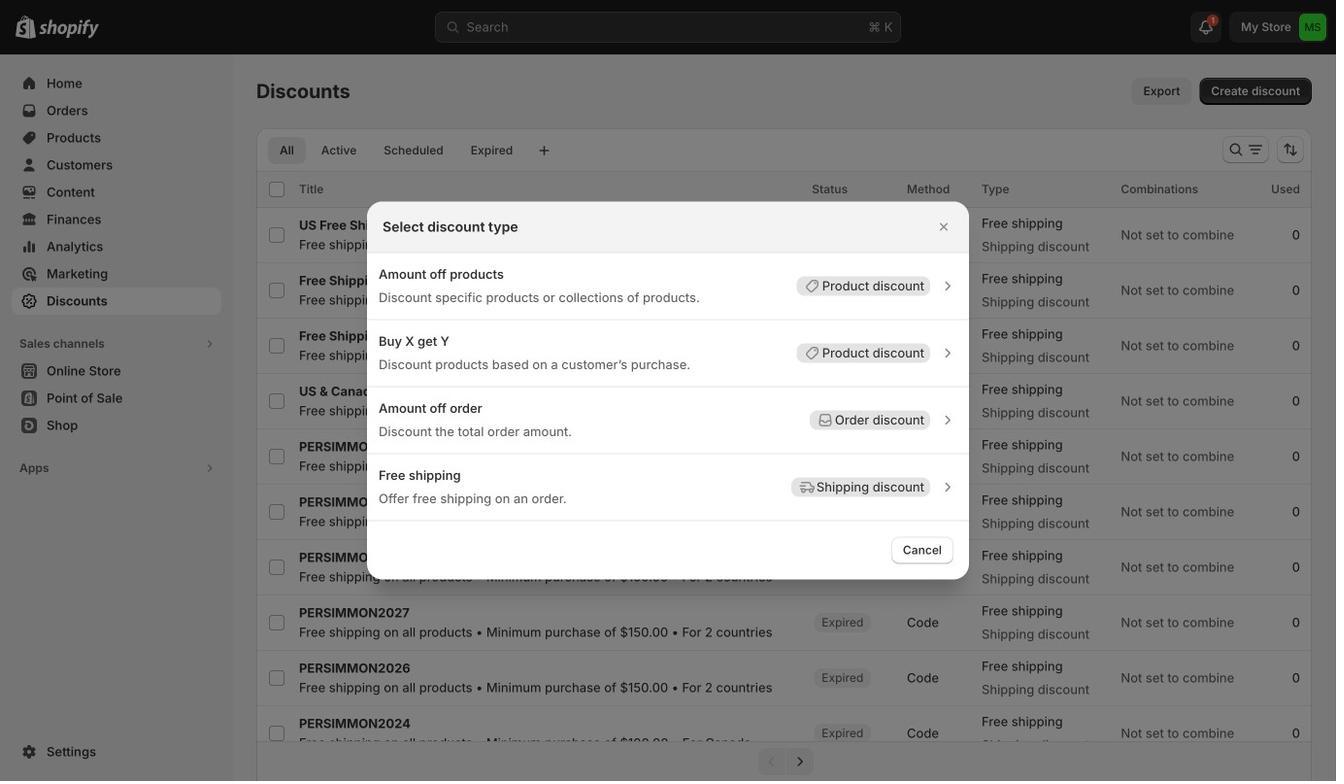 Task type: describe. For each thing, give the bounding box(es) containing it.
shopify image
[[39, 19, 99, 39]]



Task type: locate. For each thing, give the bounding box(es) containing it.
dialog
[[0, 202, 1337, 580]]

tab list
[[264, 136, 529, 164]]

pagination element
[[256, 741, 1313, 781]]



Task type: vqa. For each thing, say whether or not it's contained in the screenshot.
dialog
yes



